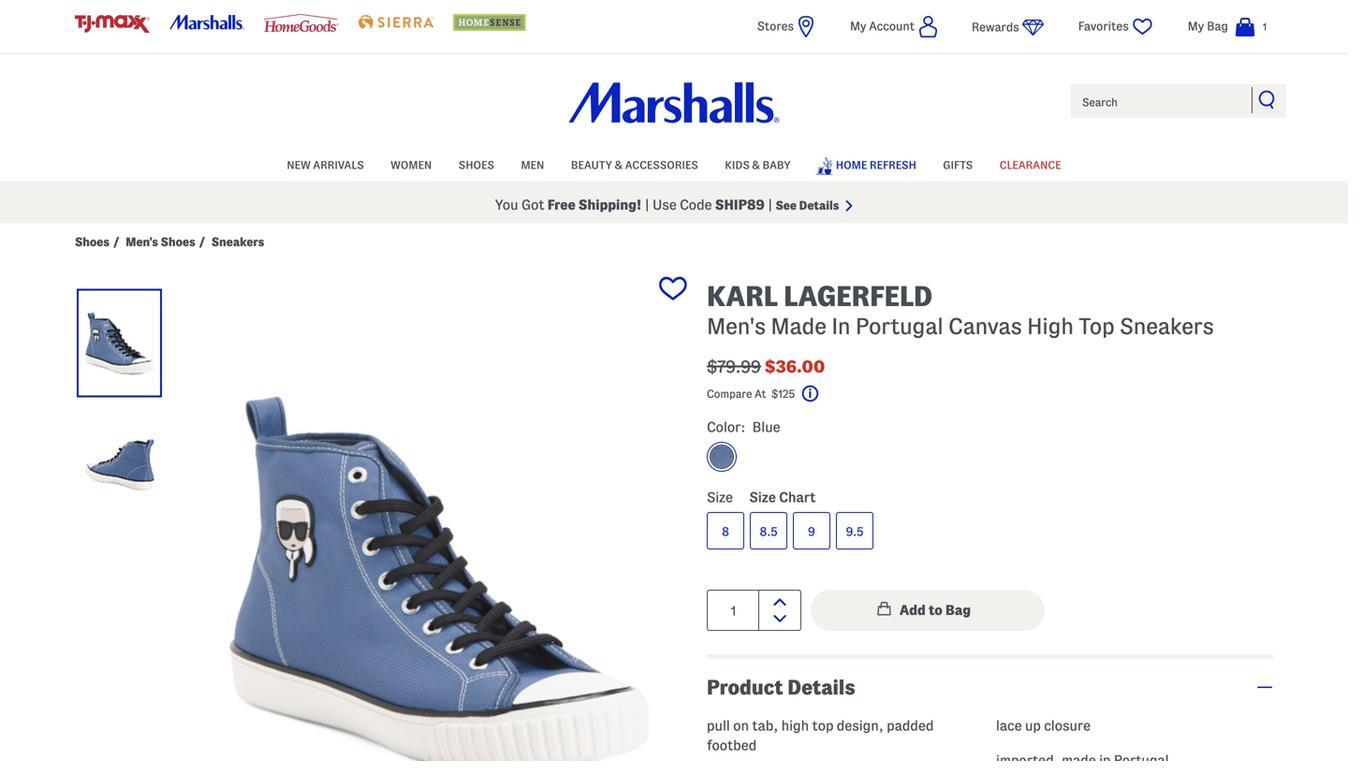 Task type: describe. For each thing, give the bounding box(es) containing it.
women link
[[391, 149, 432, 178]]

0 vertical spatial shoes link
[[459, 149, 494, 178]]

high
[[1028, 314, 1074, 339]]

8.5 link
[[750, 512, 788, 550]]

color:
[[707, 420, 746, 435]]

pull on tab, high top design, padded footbed
[[707, 718, 934, 754]]

men
[[521, 159, 544, 171]]

high
[[782, 718, 809, 734]]

design,
[[837, 718, 884, 734]]

clearance
[[1000, 159, 1062, 171]]

shipping!
[[579, 197, 642, 213]]

ship89
[[715, 197, 765, 213]]

8.5
[[760, 525, 778, 539]]

my for my bag
[[1188, 20, 1205, 33]]

baby
[[763, 159, 791, 171]]

my account link
[[850, 15, 939, 38]]

top
[[1079, 314, 1115, 339]]

$79.99 $36.00
[[707, 358, 825, 376]]

9.5
[[846, 525, 864, 539]]

accessories
[[625, 159, 699, 171]]

homegoods.com image
[[264, 14, 339, 32]]

down image
[[774, 615, 787, 623]]

banner containing you got
[[0, 0, 1349, 223]]

kids & baby
[[725, 159, 791, 171]]

| use
[[645, 197, 677, 213]]

my account
[[850, 20, 915, 33]]

refresh
[[870, 159, 917, 171]]

karl lagerfeld main content
[[0, 223, 1349, 761]]

kids
[[725, 159, 750, 171]]

help link
[[802, 385, 844, 403]]

2 / from the left
[[199, 236, 205, 249]]

marshalls home image
[[569, 82, 780, 123]]

0 horizontal spatial shoes link
[[75, 235, 110, 250]]

lace up closure
[[997, 718, 1091, 734]]

size list box
[[707, 512, 1274, 555]]

stores link
[[757, 15, 818, 38]]

beauty & accessories
[[571, 159, 699, 171]]

tjmaxx.com image
[[75, 15, 150, 33]]

sierra.com image
[[359, 15, 434, 29]]

product details link
[[707, 659, 1274, 717]]

9.5 link
[[836, 512, 874, 550]]

sneakers link
[[212, 235, 264, 250]]

account
[[870, 20, 915, 33]]

see details link
[[776, 199, 853, 212]]

made
[[771, 314, 827, 339]]

karl
[[707, 281, 778, 311]]

on
[[734, 718, 749, 734]]

kids & baby link
[[725, 149, 791, 178]]

men's shoes link
[[126, 235, 195, 250]]

footbed
[[707, 738, 757, 754]]

marquee containing you got
[[0, 186, 1349, 223]]

details inside you got free shipping! | use code ship89 | see details
[[800, 199, 840, 212]]

gifts link
[[943, 149, 973, 178]]

shoes for shoes
[[459, 159, 494, 171]]

0 vertical spatial sneakers
[[212, 236, 264, 249]]

1 horizontal spatial shoes
[[161, 236, 195, 249]]

home
[[836, 159, 868, 171]]

& for beauty
[[615, 159, 623, 171]]

lace
[[997, 718, 1022, 734]]

new arrivals link
[[287, 149, 364, 178]]

homesense.com image
[[453, 14, 528, 31]]

lagerfeld
[[784, 281, 933, 311]]

see
[[776, 199, 797, 212]]

beauty & accessories link
[[571, 149, 699, 178]]

favorites
[[1079, 20, 1129, 33]]

color: list box
[[707, 442, 1274, 481]]

clearance link
[[1000, 149, 1062, 178]]

home refresh link
[[816, 148, 917, 181]]

favorites link
[[1079, 15, 1156, 38]]

karl lagerfeld men's made in portugal canvas high top sneakers
[[707, 281, 1214, 339]]

rewards
[[972, 21, 1020, 34]]

code
[[680, 197, 712, 213]]



Task type: locate. For each thing, give the bounding box(es) containing it.
Search text field
[[1070, 82, 1289, 120]]

size
[[707, 490, 733, 505], [750, 490, 776, 505]]

1
[[1263, 21, 1267, 32]]

closure
[[1045, 718, 1091, 734]]

top
[[813, 718, 834, 734]]

0 horizontal spatial size
[[707, 490, 733, 505]]

help
[[821, 388, 844, 400]]

stores
[[757, 20, 794, 33]]

bag
[[1207, 20, 1229, 33]]

None submit
[[1259, 90, 1278, 109], [811, 590, 1045, 631], [1259, 90, 1278, 109], [811, 590, 1045, 631]]

8
[[722, 525, 729, 539]]

1 horizontal spatial men's
[[707, 314, 766, 339]]

up
[[1026, 718, 1041, 734]]

shoes left sneakers link
[[161, 236, 195, 249]]

1 horizontal spatial size
[[750, 490, 776, 505]]

marquee
[[0, 186, 1349, 223]]

compare at              $125
[[707, 388, 798, 400]]

size up 8 link on the right of the page
[[707, 490, 733, 505]]

men's inside karl lagerfeld men's made in portugal canvas high top sneakers
[[707, 314, 766, 339]]

men link
[[521, 149, 544, 178]]

padded
[[887, 718, 934, 734]]

& for kids
[[753, 159, 760, 171]]

pull
[[707, 718, 730, 734]]

compare
[[707, 388, 753, 400]]

details up top
[[788, 677, 856, 699]]

/
[[113, 236, 119, 249], [199, 236, 205, 249]]

details right see
[[800, 199, 840, 212]]

0 vertical spatial men's
[[126, 236, 158, 249]]

/ left men's shoes link in the left of the page
[[113, 236, 119, 249]]

|
[[768, 197, 773, 213]]

size chart link
[[750, 490, 816, 505]]

shoes / men's shoes / sneakers
[[75, 236, 264, 249]]

0 horizontal spatial sneakers
[[212, 236, 264, 249]]

my for my account
[[850, 20, 867, 33]]

shoes
[[459, 159, 494, 171], [75, 236, 110, 249], [161, 236, 195, 249]]

& right beauty
[[615, 159, 623, 171]]

sneakers right men's shoes link in the left of the page
[[212, 236, 264, 249]]

1 horizontal spatial /
[[199, 236, 205, 249]]

shoes link left men's shoes link in the left of the page
[[75, 235, 110, 250]]

my bag
[[1188, 20, 1229, 33]]

0 horizontal spatial men's
[[126, 236, 158, 249]]

new
[[287, 159, 311, 171]]

gifts
[[943, 159, 973, 171]]

shoes left men's shoes link in the left of the page
[[75, 236, 110, 249]]

my left bag
[[1188, 20, 1205, 33]]

free
[[548, 197, 576, 213]]

home refresh
[[836, 159, 917, 171]]

1 size from the left
[[707, 490, 733, 505]]

men's for karl
[[707, 314, 766, 339]]

1 vertical spatial sneakers
[[1120, 314, 1214, 339]]

size for size
[[707, 490, 733, 505]]

$79.99
[[707, 358, 761, 376]]

arrivals
[[313, 159, 364, 171]]

0 vertical spatial details
[[800, 199, 840, 212]]

size up 8.5 link
[[750, 490, 776, 505]]

men's made in portugal canvas high top sneakers image
[[190, 270, 688, 761], [80, 292, 159, 395], [80, 414, 159, 517]]

details inside the karl lagerfeld main content
[[788, 677, 856, 699]]

&
[[615, 159, 623, 171], [753, 159, 760, 171]]

details
[[800, 199, 840, 212], [788, 677, 856, 699]]

blue image
[[710, 445, 734, 469]]

2 horizontal spatial shoes
[[459, 159, 494, 171]]

chart
[[779, 490, 816, 505]]

shoes link
[[459, 149, 494, 178], [75, 235, 110, 250]]

got
[[522, 197, 545, 213]]

sneakers
[[212, 236, 264, 249], [1120, 314, 1214, 339]]

1 & from the left
[[615, 159, 623, 171]]

1 / from the left
[[113, 236, 119, 249]]

plus image
[[1257, 687, 1274, 688]]

0 horizontal spatial shoes
[[75, 236, 110, 249]]

product
[[707, 677, 783, 699]]

sneakers inside karl lagerfeld men's made in portugal canvas high top sneakers
[[1120, 314, 1214, 339]]

beauty
[[571, 159, 613, 171]]

0 horizontal spatial &
[[615, 159, 623, 171]]

1 vertical spatial details
[[788, 677, 856, 699]]

1 my from the left
[[850, 20, 867, 33]]

my bag link
[[1188, 15, 1257, 38]]

up image
[[774, 599, 787, 607]]

product details
[[707, 677, 856, 699]]

2 & from the left
[[753, 159, 760, 171]]

blue
[[753, 420, 781, 435]]

men's for shoes
[[126, 236, 158, 249]]

$36.00
[[765, 358, 825, 376]]

& right kids
[[753, 159, 760, 171]]

shoes left men
[[459, 159, 494, 171]]

tab,
[[752, 718, 779, 734]]

shoes for shoes / men's shoes / sneakers
[[75, 236, 110, 249]]

8 link
[[707, 512, 745, 550]]

1 horizontal spatial my
[[1188, 20, 1205, 33]]

1 vertical spatial shoes link
[[75, 235, 110, 250]]

/ left sneakers link
[[199, 236, 205, 249]]

2 size from the left
[[750, 490, 776, 505]]

portugal
[[856, 314, 944, 339]]

banner
[[0, 0, 1349, 223]]

you
[[495, 197, 519, 213]]

site search search field
[[1070, 82, 1289, 120]]

1 horizontal spatial &
[[753, 159, 760, 171]]

sneakers right the top
[[1120, 314, 1214, 339]]

0 horizontal spatial /
[[113, 236, 119, 249]]

2 my from the left
[[1188, 20, 1205, 33]]

menu bar
[[75, 148, 1274, 182]]

marshalls.com image
[[169, 15, 244, 29]]

0 horizontal spatial my
[[850, 20, 867, 33]]

1 horizontal spatial shoes link
[[459, 149, 494, 178]]

rewards link
[[972, 16, 1045, 39]]

size for size chart
[[750, 490, 776, 505]]

color: blue
[[707, 420, 781, 435]]

canvas
[[949, 314, 1022, 339]]

$125
[[772, 388, 795, 400]]

menu bar containing new arrivals
[[75, 148, 1274, 182]]

9
[[808, 525, 816, 539]]

shoes link left the men link
[[459, 149, 494, 178]]

9 link
[[793, 512, 831, 550]]

1 vertical spatial men's
[[707, 314, 766, 339]]

women
[[391, 159, 432, 171]]

in
[[832, 314, 851, 339]]

new arrivals
[[287, 159, 364, 171]]

1 horizontal spatial sneakers
[[1120, 314, 1214, 339]]

my left account
[[850, 20, 867, 33]]

you got free shipping! | use code ship89 | see details
[[495, 197, 842, 213]]

size chart
[[750, 490, 816, 505]]



Task type: vqa. For each thing, say whether or not it's contained in the screenshot.
the 14x32 Achea Pillow With Tassels IMAGE
no



